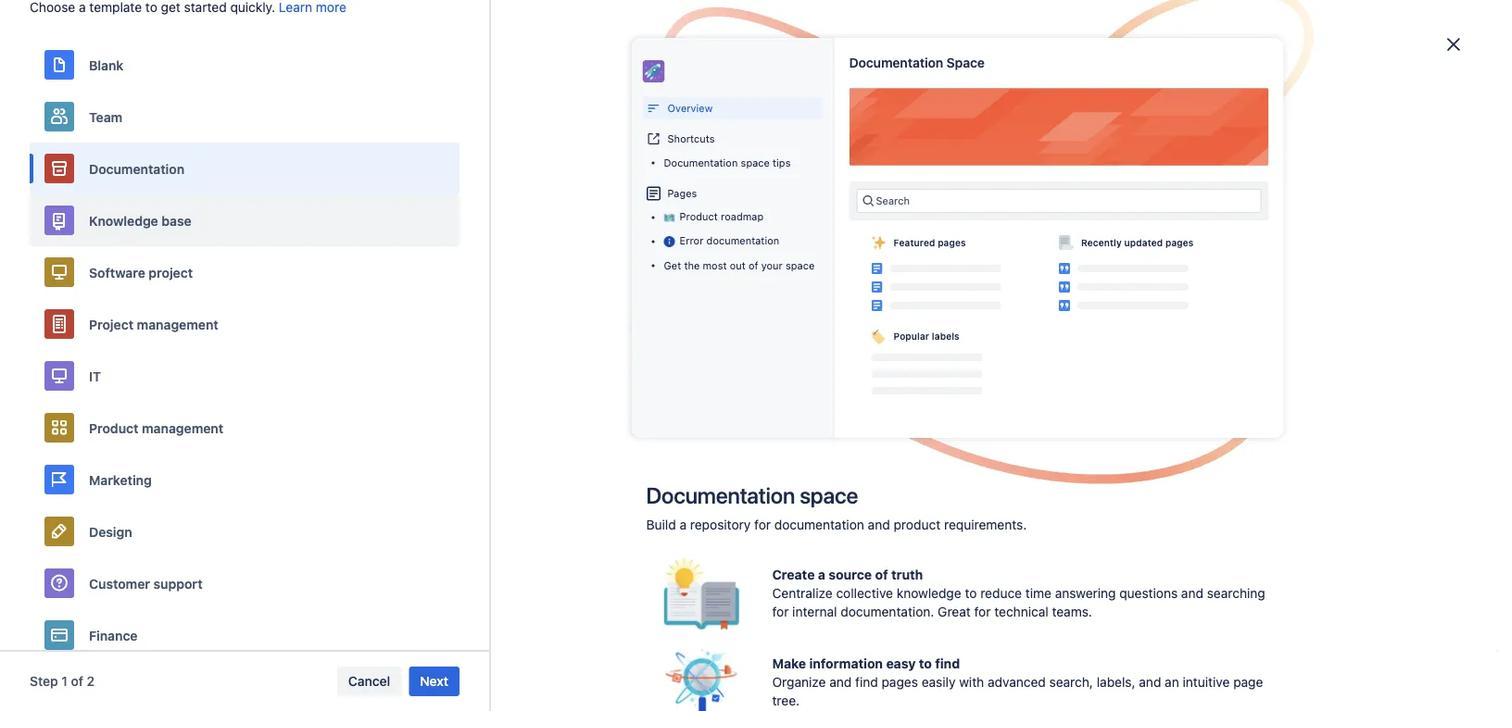 Task type: describe. For each thing, give the bounding box(es) containing it.
freeform
[[1181, 337, 1233, 352]]

pages inside whiteboards are available in beta more freeform than pages or blogs, whiteboards empower teams to organize and brainstorm in new ways.
[[1266, 337, 1303, 352]]

software project button
[[30, 247, 460, 298]]

recent
[[123, 153, 165, 169]]

tree.
[[772, 694, 800, 709]]

space right out
[[786, 260, 815, 272]]

blogs,
[[1322, 337, 1359, 352]]

test for test blog
[[383, 158, 416, 173]]

confluence inside getting started in confluence john smith
[[1012, 158, 1084, 173]]

collaborates
[[540, 472, 613, 487]]

great
[[938, 605, 971, 620]]

files,
[[955, 472, 983, 487]]

documentation for documentation space build a repository for documentation and product requirements.
[[646, 483, 795, 509]]

projects.
[[784, 491, 837, 506]]

a inside create a source of truth centralize collective knowledge to reduce time answering questions and searching for internal documentation. great for technical teams.
[[818, 568, 826, 583]]

drafts
[[123, 220, 160, 235]]

pages
[[668, 187, 697, 199]]

the inside documentation space dialog
[[684, 260, 700, 272]]

get the most out of your space
[[664, 260, 815, 272]]

discover
[[334, 253, 392, 266]]

admin news button
[[1125, 144, 1401, 181]]

popular for popular
[[468, 283, 513, 298]]

technical
[[995, 605, 1049, 620]]

overview inside 'link'
[[123, 120, 179, 135]]

of inside create a source of truth centralize collective knowledge to reduce time answering questions and searching for internal documentation. great for technical teams.
[[875, 568, 888, 583]]

minutes
[[659, 200, 697, 212]]

start a free trial of the standard plan. link
[[776, 7, 1004, 22]]

customer support button
[[30, 558, 460, 610]]

blank
[[89, 57, 124, 73]]

knowledge inside confluence is where your team collaborates and shares knowledge — create, share and discuss your files, ideas, minutes, specs, mockups, diagrams, and projects.
[[686, 472, 750, 487]]

organize
[[1147, 374, 1198, 389]]

reduce
[[981, 586, 1022, 601]]

design
[[89, 524, 132, 540]]

documentation space dialog
[[0, 0, 1499, 712]]

documentation.
[[841, 605, 934, 620]]

customer support
[[89, 576, 203, 591]]

or
[[1306, 337, 1318, 352]]

design button
[[30, 506, 460, 558]]

pages down 20,
[[938, 237, 966, 248]]

global element
[[11, 29, 1143, 81]]

my first space
[[123, 413, 207, 428]]

cancel button
[[337, 667, 402, 697]]

visited for test page
[[608, 200, 641, 212]]

product management button
[[30, 402, 460, 454]]

brainstorm
[[1227, 374, 1292, 389]]

get
[[664, 260, 681, 272]]

my first space link
[[82, 404, 304, 437]]

teams
[[1283, 355, 1319, 371]]

search,
[[1050, 675, 1093, 690]]

product roadmap
[[680, 211, 764, 223]]

1 for step 1 of 2
[[61, 674, 68, 689]]

documentation for documentation
[[89, 161, 185, 176]]

getting
[[900, 158, 946, 173]]

1 horizontal spatial team
[[560, 7, 591, 22]]

available
[[1265, 314, 1326, 331]]

invite people banner
[[0, 29, 1499, 82]]

of right out
[[749, 260, 759, 272]]

visited 1 minute ago
[[350, 200, 448, 212]]

0 vertical spatial a
[[809, 7, 816, 22]]

john smith
[[641, 174, 696, 186]]

free
[[820, 7, 844, 22]]

knowledge inside create a source of truth centralize collective knowledge to reduce time answering questions and searching for internal documentation. great for technical teams.
[[897, 586, 962, 601]]

knowledge base, starred image
[[93, 378, 112, 397]]

product management
[[89, 421, 224, 436]]

1 smith from the left
[[668, 174, 696, 186]]

october
[[908, 200, 948, 212]]

management for project management
[[137, 317, 218, 332]]

searching
[[1207, 586, 1266, 601]]

smith inside getting started in confluence john smith
[[926, 174, 954, 186]]

space inside the documentation space build a repository for documentation and product requirements.
[[800, 483, 858, 509]]

—
[[754, 472, 765, 487]]

team button
[[30, 91, 460, 143]]

1 horizontal spatial for
[[772, 605, 789, 620]]

page
[[678, 158, 712, 173]]

ideas,
[[987, 472, 1022, 487]]

of left 2
[[71, 674, 83, 689]]

overview inside documentation space dialog
[[668, 102, 713, 114]]

whiteboards are available in beta more freeform than pages or blogs, whiteboards empower teams to organize and brainstorm in new ways.
[[1147, 314, 1376, 389]]

and up "specs,"
[[617, 472, 639, 487]]

marketing button
[[30, 454, 460, 506]]

recently updated pages
[[1081, 237, 1194, 248]]

documentation for documentation space tips
[[664, 157, 738, 169]]

new
[[1310, 374, 1334, 389]]

john smith link for october
[[900, 173, 954, 186]]

whiteboards
[[1147, 314, 1236, 331]]

you
[[426, 113, 450, 126]]

your left files,
[[925, 472, 951, 487]]

easy
[[886, 657, 916, 672]]

advanced
[[988, 675, 1046, 690]]

2 horizontal spatial for
[[975, 605, 991, 620]]

:smiley: image
[[608, 159, 630, 182]]

documentation inside the documentation space build a repository for documentation and product requirements.
[[775, 518, 865, 533]]

create
[[772, 568, 815, 583]]

close image
[[1443, 33, 1465, 56]]

step
[[30, 674, 58, 689]]

requirements.
[[944, 518, 1027, 533]]

space right the first
[[171, 413, 207, 428]]

project management button
[[30, 298, 460, 350]]

your inside documentation space dialog
[[761, 260, 783, 272]]

minutes,
[[1026, 472, 1077, 487]]

organize
[[772, 675, 826, 690]]

answering
[[1055, 586, 1116, 601]]

first
[[144, 413, 168, 428]]

:map: image
[[664, 212, 675, 223]]

empower
[[1224, 355, 1279, 371]]

minute
[[394, 200, 427, 212]]

off
[[483, 113, 505, 126]]

more
[[1147, 337, 1177, 352]]

from
[[663, 7, 692, 22]]

shares
[[642, 472, 682, 487]]

1 vertical spatial in
[[1329, 314, 1342, 331]]

where for you
[[382, 113, 423, 126]]

space
[[947, 55, 985, 70]]

recently
[[1081, 237, 1122, 248]]

1 vertical spatial find
[[855, 675, 878, 690]]

and inside the documentation space build a repository for documentation and product requirements.
[[868, 518, 890, 533]]

error documentation
[[680, 235, 780, 247]]

1 john from the left
[[641, 174, 665, 186]]

team
[[89, 109, 123, 124]]

admin
[[1132, 155, 1171, 170]]

blank button
[[30, 39, 460, 91]]

out
[[730, 260, 746, 272]]

visited for test blog
[[350, 200, 383, 212]]

announcements button
[[529, 276, 665, 306]]



Task type: locate. For each thing, give the bounding box(es) containing it.
standard
[[914, 7, 970, 22]]

documentation down roadmap
[[707, 235, 780, 247]]

and inside whiteboards are available in beta more freeform than pages or blogs, whiteboards empower teams to organize and brainstorm in new ways.
[[1202, 374, 1224, 389]]

0 horizontal spatial knowledge
[[686, 472, 750, 487]]

management down 'project'
[[137, 317, 218, 332]]

confluence inside confluence is where your team collaborates and shares knowledge — create, share and discuss your files, ideas, minutes, specs, mockups, diagrams, and projects.
[[351, 472, 419, 487]]

and right the questions
[[1182, 586, 1204, 601]]

0 horizontal spatial where
[[382, 113, 423, 126]]

documentation for documentation space
[[849, 55, 944, 70]]

team left need
[[560, 7, 591, 22]]

and right share
[[850, 472, 873, 487]]

for
[[754, 518, 771, 533], [772, 605, 789, 620], [975, 605, 991, 620]]

it button
[[30, 350, 460, 402]]

knowledge base button
[[30, 195, 460, 247]]

Search field
[[1146, 40, 1332, 70]]

featured pages
[[894, 237, 966, 248]]

0 horizontal spatial confluence
[[351, 472, 419, 487]]

a right build
[[680, 518, 687, 533]]

test page
[[641, 158, 712, 173]]

space left tips
[[741, 157, 770, 169]]

:info: image
[[664, 236, 675, 248], [664, 236, 675, 248]]

in inside getting started in confluence john smith
[[998, 158, 1009, 173]]

test left blog
[[383, 158, 416, 173]]

team left collaborates
[[506, 472, 536, 487]]

your right does
[[530, 7, 557, 22]]

management right my in the left of the page
[[142, 421, 224, 436]]

1 inside documentation space dialog
[[61, 674, 68, 689]]

documentation
[[707, 235, 780, 247], [775, 518, 865, 533]]

make
[[772, 657, 806, 672]]

1 vertical spatial knowledge
[[897, 586, 962, 601]]

edit feed
[[1041, 252, 1094, 267]]

management inside 'button'
[[137, 317, 218, 332]]

john smith link up "october"
[[900, 173, 954, 186]]

0 horizontal spatial product
[[89, 421, 139, 436]]

2 john smith link from the left
[[900, 173, 954, 186]]

1 horizontal spatial john smith link
[[900, 173, 954, 186]]

software
[[89, 265, 145, 280]]

popular
[[468, 283, 513, 298], [894, 331, 930, 341]]

is
[[423, 472, 433, 487]]

1 horizontal spatial 1
[[169, 255, 175, 268]]

0 vertical spatial confluence
[[1012, 158, 1084, 173]]

0 vertical spatial documentation
[[707, 235, 780, 247]]

0 vertical spatial knowledge
[[686, 472, 750, 487]]

for right 'repository'
[[754, 518, 771, 533]]

find up easily
[[935, 657, 960, 672]]

visited left "minute"
[[350, 200, 383, 212]]

2 vertical spatial to
[[919, 657, 932, 672]]

1 right tasks
[[169, 255, 175, 268]]

space right —
[[800, 483, 858, 509]]

documentation up starred
[[89, 161, 185, 176]]

0 vertical spatial team
[[560, 7, 591, 22]]

and down whiteboards
[[1202, 374, 1224, 389]]

easily
[[922, 675, 956, 690]]

0 horizontal spatial overview
[[123, 120, 179, 135]]

customer
[[89, 576, 150, 591]]

overview up recent
[[123, 120, 179, 135]]

documentation space build a repository for documentation and product requirements.
[[646, 483, 1027, 533]]

1 vertical spatial team
[[506, 472, 536, 487]]

smith up pages
[[668, 174, 696, 186]]

documentation space tips
[[664, 157, 791, 169]]

john smith link for 10
[[641, 173, 696, 186]]

2 john from the left
[[900, 174, 923, 186]]

popular left labels
[[894, 331, 930, 341]]

2 vertical spatial 1
[[61, 674, 68, 689]]

1 ago from the left
[[430, 200, 448, 212]]

1 for visited 1 minute ago
[[386, 200, 391, 212]]

0 horizontal spatial 1
[[61, 674, 68, 689]]

management for product management
[[142, 421, 224, 436]]

0 vertical spatial in
[[998, 158, 1009, 173]]

1 horizontal spatial smith
[[926, 174, 954, 186]]

confluence image
[[48, 44, 158, 66], [48, 44, 158, 66]]

0 horizontal spatial test
[[383, 158, 416, 173]]

product for product management
[[89, 421, 139, 436]]

documentation inside button
[[89, 161, 185, 176]]

to up easily
[[919, 657, 932, 672]]

2 ago from the left
[[700, 200, 718, 212]]

project
[[89, 317, 134, 332]]

0 vertical spatial popular
[[468, 283, 513, 298]]

to inside make information easy to find organize and find pages easily with advanced search, labels, and an intuitive page tree.
[[919, 657, 932, 672]]

for inside the documentation space build a repository for documentation and product requirements.
[[754, 518, 771, 533]]

:map: image
[[664, 212, 675, 223]]

overview
[[668, 102, 713, 114], [123, 120, 179, 135]]

feed
[[1067, 252, 1094, 267]]

0 horizontal spatial popular
[[468, 283, 513, 298]]

featured
[[894, 237, 935, 248]]

left
[[453, 113, 480, 126]]

a
[[809, 7, 816, 22], [680, 518, 687, 533], [818, 568, 826, 583]]

need
[[595, 7, 625, 22]]

group containing overview
[[82, 111, 304, 278]]

to up new
[[1323, 355, 1335, 371]]

management
[[137, 317, 218, 332], [142, 421, 224, 436]]

and inside create a source of truth centralize collective knowledge to reduce time answering questions and searching for internal documentation. great for technical teams.
[[1182, 586, 1204, 601]]

updated
[[1125, 237, 1163, 248]]

0 horizontal spatial john smith link
[[641, 173, 696, 186]]

1 vertical spatial popular
[[894, 331, 930, 341]]

test for test page
[[641, 158, 674, 173]]

knowledge down 'truth'
[[897, 586, 962, 601]]

1 john smith link from the left
[[641, 173, 696, 186]]

0 horizontal spatial john
[[641, 174, 665, 186]]

page
[[1234, 675, 1264, 690]]

ago right "minute"
[[430, 200, 448, 212]]

1 vertical spatial 1
[[169, 255, 175, 268]]

with
[[959, 675, 984, 690]]

a left free
[[809, 7, 816, 22]]

1 horizontal spatial knowledge
[[897, 586, 962, 601]]

0 horizontal spatial visited
[[350, 200, 383, 212]]

recent link
[[82, 145, 304, 178]]

1 horizontal spatial find
[[935, 657, 960, 672]]

news
[[1174, 155, 1206, 170]]

product inside button
[[89, 421, 139, 436]]

2023
[[969, 200, 994, 212]]

created october 20, 2023
[[866, 200, 994, 212]]

popular inside documentation space dialog
[[894, 331, 930, 341]]

john smith link up pages
[[641, 173, 696, 186]]

popular down happening
[[468, 283, 513, 298]]

0 vertical spatial management
[[137, 317, 218, 332]]

1 vertical spatial documentation
[[775, 518, 865, 533]]

product for product roadmap
[[680, 211, 718, 223]]

teams.
[[1052, 605, 1093, 620]]

more
[[628, 7, 660, 22]]

john smith link
[[641, 173, 696, 186], [900, 173, 954, 186]]

where right up
[[382, 113, 423, 126]]

1 horizontal spatial in
[[1296, 374, 1306, 389]]

software project
[[89, 265, 193, 280]]

of right trial on the top right of page
[[875, 7, 887, 22]]

0 vertical spatial the
[[891, 7, 911, 22]]

0 vertical spatial 1
[[386, 200, 391, 212]]

documentation inside the documentation space build a repository for documentation and product requirements.
[[646, 483, 795, 509]]

team inside confluence is where your team collaborates and shares knowledge — create, share and discuss your files, ideas, minutes, specs, mockups, diagrams, and projects.
[[506, 472, 536, 487]]

project management
[[89, 317, 218, 332]]

1 left "minute"
[[386, 200, 391, 212]]

1 horizontal spatial confluence
[[1012, 158, 1084, 173]]

0 horizontal spatial for
[[754, 518, 771, 533]]

10
[[644, 200, 656, 212]]

1 visited from the left
[[350, 200, 383, 212]]

2 horizontal spatial 1
[[386, 200, 391, 212]]

1 horizontal spatial the
[[891, 7, 911, 22]]

confluence
[[1012, 158, 1084, 173], [351, 472, 419, 487]]

and left an on the right
[[1139, 675, 1162, 690]]

the right get
[[684, 260, 700, 272]]

test up john smith at top left
[[641, 158, 674, 173]]

visited
[[350, 200, 383, 212], [608, 200, 641, 212]]

specs,
[[591, 491, 631, 506]]

0 horizontal spatial to
[[919, 657, 932, 672]]

in right started
[[998, 158, 1009, 173]]

an
[[1165, 675, 1180, 690]]

:smiley: image
[[608, 159, 630, 182]]

2 horizontal spatial in
[[1329, 314, 1342, 331]]

for down reduce
[[975, 605, 991, 620]]

questions
[[1120, 586, 1178, 601]]

and down "information"
[[830, 675, 852, 690]]

ago for blog
[[430, 200, 448, 212]]

build
[[646, 518, 676, 533]]

documentation down projects.
[[775, 518, 865, 533]]

1 vertical spatial a
[[680, 518, 687, 533]]

0 horizontal spatial ago
[[430, 200, 448, 212]]

1 horizontal spatial visited
[[608, 200, 641, 212]]

john down getting
[[900, 174, 923, 186]]

0 horizontal spatial a
[[680, 518, 687, 533]]

0 horizontal spatial team
[[506, 472, 536, 487]]

0 horizontal spatial the
[[684, 260, 700, 272]]

2 visited from the left
[[608, 200, 641, 212]]

0 horizontal spatial smith
[[668, 174, 696, 186]]

1 vertical spatial to
[[965, 586, 977, 601]]

0 vertical spatial to
[[1323, 355, 1335, 371]]

1 horizontal spatial ago
[[700, 200, 718, 212]]

finance
[[89, 628, 138, 643]]

your right is
[[476, 472, 503, 487]]

truth
[[891, 568, 923, 583]]

overview up shortcuts
[[668, 102, 713, 114]]

1 horizontal spatial product
[[680, 211, 718, 223]]

confluence right started
[[1012, 158, 1084, 173]]

1 vertical spatial overview
[[123, 120, 179, 135]]

2 test from the left
[[641, 158, 674, 173]]

1 horizontal spatial popular
[[894, 331, 930, 341]]

visited left 10
[[608, 200, 641, 212]]

source
[[829, 568, 872, 583]]

group
[[82, 111, 304, 278]]

does
[[495, 7, 526, 22]]

invite
[[613, 47, 647, 63]]

where inside confluence is where your team collaborates and shares knowledge — create, share and discuss your files, ideas, minutes, specs, mockups, diagrams, and projects.
[[436, 472, 473, 487]]

next
[[420, 674, 449, 689]]

1 horizontal spatial john
[[900, 174, 923, 186]]

pages inside make information easy to find organize and find pages easily with advanced search, labels, and an intuitive page tree.
[[882, 675, 918, 690]]

the right trial on the top right of page
[[891, 7, 911, 22]]

does your team need more from confluence? start a free trial of the standard plan.
[[495, 7, 1004, 22]]

to inside whiteboards are available in beta more freeform than pages or blogs, whiteboards empower teams to organize and brainstorm in new ways.
[[1323, 355, 1335, 371]]

documentation up 'repository'
[[646, 483, 795, 509]]

visited 10 minutes ago
[[608, 200, 718, 212]]

knowledge base
[[89, 213, 192, 228]]

2 vertical spatial in
[[1296, 374, 1306, 389]]

labels,
[[1097, 675, 1136, 690]]

john inside getting started in confluence john smith
[[900, 174, 923, 186]]

tasks
[[123, 253, 157, 269]]

trial
[[848, 7, 871, 22]]

2 horizontal spatial to
[[1323, 355, 1335, 371]]

for down the centralize
[[772, 605, 789, 620]]

1 vertical spatial where
[[436, 472, 473, 487]]

product
[[894, 518, 941, 533]]

1 test from the left
[[383, 158, 416, 173]]

and left the product
[[868, 518, 890, 533]]

drafts link
[[82, 211, 304, 245]]

plan.
[[973, 7, 1004, 22]]

2 vertical spatial a
[[818, 568, 826, 583]]

1 vertical spatial confluence
[[351, 472, 419, 487]]

1 vertical spatial product
[[89, 421, 139, 436]]

a inside the documentation space build a repository for documentation and product requirements.
[[680, 518, 687, 533]]

popular inside button
[[468, 283, 513, 298]]

beta
[[1345, 314, 1376, 331]]

of
[[875, 7, 887, 22], [749, 260, 759, 272], [875, 568, 888, 583], [71, 674, 83, 689]]

repository
[[690, 518, 751, 533]]

20,
[[951, 200, 966, 212]]

0 vertical spatial find
[[935, 657, 960, 672]]

and down —
[[758, 491, 781, 506]]

product down knowledge base, starred 'icon'
[[89, 421, 139, 436]]

confluence is where your team collaborates and shares knowledge — create, share and discuss your files, ideas, minutes, specs, mockups, diagrams, and projects.
[[351, 472, 1077, 506]]

1 vertical spatial the
[[684, 260, 700, 272]]

0 vertical spatial overview
[[668, 102, 713, 114]]

and
[[1202, 374, 1224, 389], [617, 472, 639, 487], [850, 472, 873, 487], [758, 491, 781, 506], [868, 518, 890, 533], [1182, 586, 1204, 601], [830, 675, 852, 690], [1139, 675, 1162, 690]]

diagrams,
[[696, 491, 755, 506]]

1 horizontal spatial where
[[436, 472, 473, 487]]

1 horizontal spatial to
[[965, 586, 977, 601]]

documentation down shortcuts
[[664, 157, 738, 169]]

your
[[530, 7, 557, 22], [761, 260, 783, 272], [476, 472, 503, 487], [925, 472, 951, 487]]

0 horizontal spatial in
[[998, 158, 1009, 173]]

to up great
[[965, 586, 977, 601]]

information
[[809, 657, 883, 672]]

of up collective
[[875, 568, 888, 583]]

ago right minutes
[[700, 200, 718, 212]]

where right is
[[436, 472, 473, 487]]

whiteboards
[[1147, 355, 1221, 371]]

mockups,
[[634, 491, 692, 506]]

john up 10
[[641, 174, 665, 186]]

create,
[[769, 472, 810, 487]]

0 vertical spatial where
[[382, 113, 423, 126]]

2 horizontal spatial a
[[818, 568, 826, 583]]

0 horizontal spatial find
[[855, 675, 878, 690]]

your right out
[[761, 260, 783, 272]]

1 horizontal spatial overview
[[668, 102, 713, 114]]

create a source of truth centralize collective knowledge to reduce time answering questions and searching for internal documentation. great for technical teams.
[[772, 568, 1266, 620]]

1 vertical spatial management
[[142, 421, 224, 436]]

confluence left is
[[351, 472, 419, 487]]

product up error
[[680, 211, 718, 223]]

documentation down start a free trial of the standard plan. link on the right top of the page
[[849, 55, 944, 70]]

pages down easy
[[882, 675, 918, 690]]

pages down available
[[1266, 337, 1303, 352]]

pick up where you left off
[[334, 113, 505, 126]]

2 smith from the left
[[926, 174, 954, 186]]

where for your
[[436, 472, 473, 487]]

error
[[680, 235, 704, 247]]

cancel
[[348, 674, 390, 689]]

1 horizontal spatial a
[[809, 7, 816, 22]]

0 vertical spatial product
[[680, 211, 718, 223]]

find down "information"
[[855, 675, 878, 690]]

confluence?
[[695, 7, 772, 22]]

management inside button
[[142, 421, 224, 436]]

in up blogs,
[[1329, 314, 1342, 331]]

popular for popular labels
[[894, 331, 930, 341]]

ago for page
[[700, 200, 718, 212]]

people
[[650, 47, 692, 63]]

knowledge up diagrams,
[[686, 472, 750, 487]]

in down teams
[[1296, 374, 1306, 389]]

next button
[[409, 667, 460, 697]]

:wave: image
[[866, 159, 889, 182], [866, 159, 889, 182]]

a up the centralize
[[818, 568, 826, 583]]

spaces
[[93, 313, 135, 325]]

to inside create a source of truth centralize collective knowledge to reduce time answering questions and searching for internal documentation. great for technical teams.
[[965, 586, 977, 601]]

1 horizontal spatial test
[[641, 158, 674, 173]]

pages right "updated"
[[1166, 237, 1194, 248]]

smith down getting
[[926, 174, 954, 186]]

1 right step
[[61, 674, 68, 689]]



Task type: vqa. For each thing, say whether or not it's contained in the screenshot.
your's WHERE
yes



